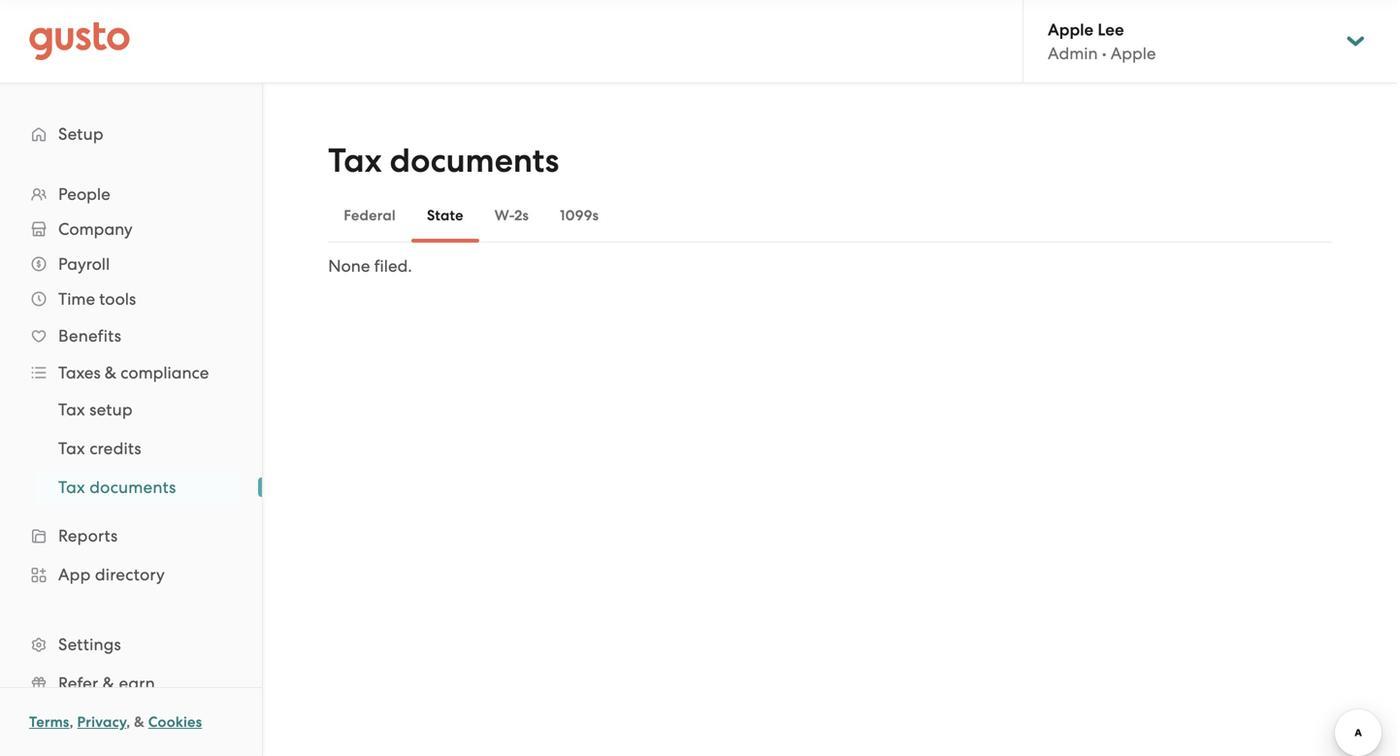 Task type: describe. For each thing, give the bounding box(es) containing it.
terms link
[[29, 713, 70, 731]]

w-2s
[[495, 207, 529, 224]]

tax credits
[[58, 439, 142, 458]]

2s
[[514, 207, 529, 224]]

tax forms tab list
[[328, 188, 1332, 243]]

tax up 'federal'
[[328, 141, 382, 181]]

app directory
[[58, 565, 165, 584]]

time tools
[[58, 289, 136, 309]]

list containing people
[[0, 177, 262, 756]]

federal
[[344, 207, 396, 224]]

& for compliance
[[105, 363, 116, 382]]

terms
[[29, 713, 70, 731]]

app
[[58, 565, 91, 584]]

filed.
[[374, 256, 412, 276]]

home image
[[29, 22, 130, 61]]

reports
[[58, 526, 118, 545]]

taxes & compliance button
[[19, 355, 243, 390]]

privacy link
[[77, 713, 126, 731]]

state
[[427, 207, 464, 224]]

1 horizontal spatial apple
[[1111, 43, 1156, 63]]

1099s
[[560, 207, 599, 224]]

tools
[[99, 289, 136, 309]]

earn
[[119, 674, 155, 693]]

app directory link
[[19, 557, 243, 592]]

tax setup
[[58, 400, 133, 419]]

setup
[[89, 400, 133, 419]]

tax for tax credits link
[[58, 439, 85, 458]]

benefits link
[[19, 318, 243, 353]]

tax setup link
[[35, 392, 243, 427]]

lee
[[1098, 20, 1124, 40]]

none filed.
[[328, 256, 412, 276]]

list containing tax setup
[[0, 390, 262, 507]]

1099s button
[[545, 192, 615, 239]]

privacy
[[77, 713, 126, 731]]

admin
[[1048, 43, 1098, 63]]

none
[[328, 256, 370, 276]]

terms , privacy , & cookies
[[29, 713, 202, 731]]

tax documents inside tax documents 'link'
[[58, 478, 176, 497]]



Task type: locate. For each thing, give the bounding box(es) containing it.
0 horizontal spatial ,
[[70, 713, 74, 731]]

0 horizontal spatial documents
[[89, 478, 176, 497]]

federal button
[[328, 192, 411, 239]]

tax documents up state
[[328, 141, 559, 181]]

w-
[[495, 207, 515, 224]]

1 , from the left
[[70, 713, 74, 731]]

& for earn
[[103, 674, 115, 693]]

tax down taxes
[[58, 400, 85, 419]]

& right taxes
[[105, 363, 116, 382]]

reports link
[[19, 518, 243, 553]]

& inside the "refer & earn" link
[[103, 674, 115, 693]]

1 horizontal spatial ,
[[126, 713, 130, 731]]

1 vertical spatial &
[[103, 674, 115, 693]]

company button
[[19, 212, 243, 247]]

payroll
[[58, 254, 110, 274]]

tax left credits
[[58, 439, 85, 458]]

tax for "tax setup" link
[[58, 400, 85, 419]]

2 vertical spatial &
[[134, 713, 145, 731]]

0 horizontal spatial tax documents
[[58, 478, 176, 497]]

cookies button
[[148, 710, 202, 734]]

apple
[[1048, 20, 1094, 40], [1111, 43, 1156, 63]]

& left cookies
[[134, 713, 145, 731]]

tax down tax credits
[[58, 478, 85, 497]]

setup
[[58, 124, 104, 144]]

w-2s button
[[479, 192, 545, 239]]

time
[[58, 289, 95, 309]]

tax inside 'link'
[[58, 478, 85, 497]]

benefits
[[58, 326, 121, 346]]

2 , from the left
[[126, 713, 130, 731]]

0 vertical spatial &
[[105, 363, 116, 382]]

, down the "refer & earn" link
[[126, 713, 130, 731]]

settings link
[[19, 627, 243, 662]]

1 list from the top
[[0, 177, 262, 756]]

1 vertical spatial tax documents
[[58, 478, 176, 497]]

apple lee admin • apple
[[1048, 20, 1156, 63]]

payroll button
[[19, 247, 243, 281]]

0 vertical spatial apple
[[1048, 20, 1094, 40]]

apple right •
[[1111, 43, 1156, 63]]

cookies
[[148, 713, 202, 731]]

settings
[[58, 635, 121, 654]]

0 horizontal spatial apple
[[1048, 20, 1094, 40]]

tax documents link
[[35, 470, 243, 505]]

refer & earn link
[[19, 666, 243, 701]]

company
[[58, 219, 133, 239]]

setup link
[[19, 116, 243, 151]]

refer
[[58, 674, 98, 693]]

tax for tax documents 'link'
[[58, 478, 85, 497]]

1 horizontal spatial documents
[[390, 141, 559, 181]]

1 vertical spatial documents
[[89, 478, 176, 497]]

•
[[1102, 43, 1107, 63]]

documents down tax credits link
[[89, 478, 176, 497]]

apple up admin
[[1048, 20, 1094, 40]]

, left privacy link
[[70, 713, 74, 731]]

1 vertical spatial apple
[[1111, 43, 1156, 63]]

& left earn
[[103, 674, 115, 693]]

people
[[58, 184, 110, 204]]

state button
[[411, 192, 479, 239]]

directory
[[95, 565, 165, 584]]

tax documents down credits
[[58, 478, 176, 497]]

0 vertical spatial tax documents
[[328, 141, 559, 181]]

people button
[[19, 177, 243, 212]]

documents
[[390, 141, 559, 181], [89, 478, 176, 497]]

0 vertical spatial documents
[[390, 141, 559, 181]]

1 horizontal spatial tax documents
[[328, 141, 559, 181]]

documents up state
[[390, 141, 559, 181]]

gusto navigation element
[[0, 83, 262, 756]]

taxes
[[58, 363, 101, 382]]

list
[[0, 177, 262, 756], [0, 390, 262, 507]]

,
[[70, 713, 74, 731], [126, 713, 130, 731]]

tax
[[328, 141, 382, 181], [58, 400, 85, 419], [58, 439, 85, 458], [58, 478, 85, 497]]

taxes & compliance
[[58, 363, 209, 382]]

compliance
[[120, 363, 209, 382]]

tax documents
[[328, 141, 559, 181], [58, 478, 176, 497]]

tax credits link
[[35, 431, 243, 466]]

credits
[[89, 439, 142, 458]]

documents inside 'link'
[[89, 478, 176, 497]]

2 list from the top
[[0, 390, 262, 507]]

time tools button
[[19, 281, 243, 316]]

&
[[105, 363, 116, 382], [103, 674, 115, 693], [134, 713, 145, 731]]

refer & earn
[[58, 674, 155, 693]]

& inside taxes & compliance dropdown button
[[105, 363, 116, 382]]



Task type: vqa. For each thing, say whether or not it's contained in the screenshot.
leftmost of
no



